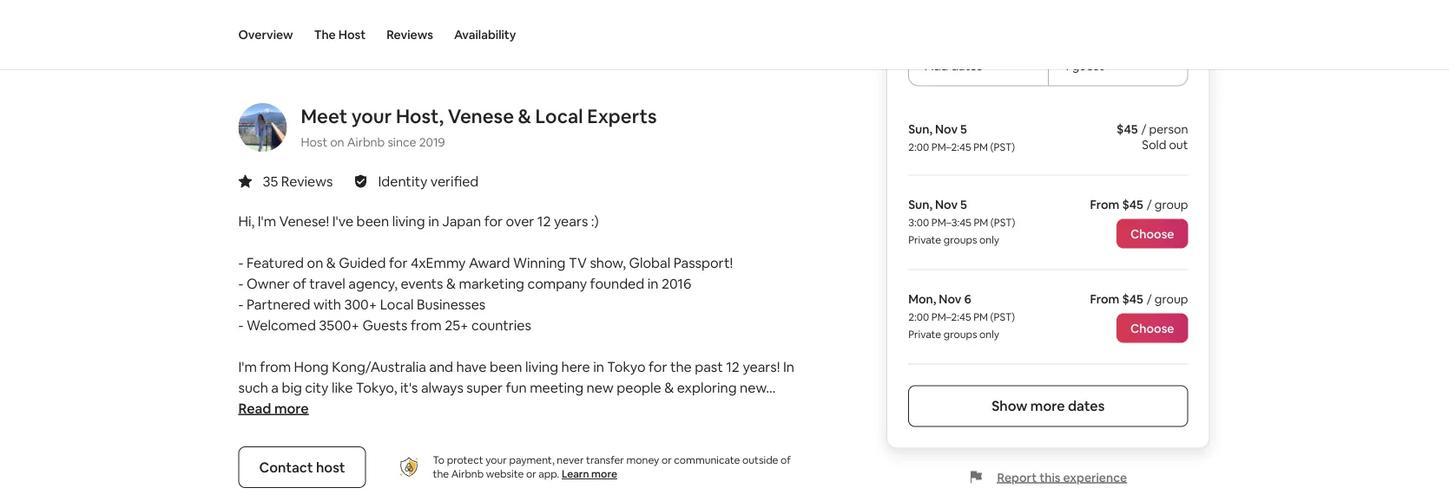 Task type: vqa. For each thing, say whether or not it's contained in the screenshot.
Can
no



Task type: locate. For each thing, give the bounding box(es) containing it.
2:00 down mon,
[[908, 310, 929, 324]]

pm–2:45 for 6
[[931, 310, 971, 324]]

2 5 from the top
[[960, 197, 967, 212]]

award
[[469, 254, 510, 272]]

private for sun,
[[908, 233, 941, 247]]

website
[[486, 468, 524, 481]]

2 vertical spatial $45
[[1122, 291, 1143, 307]]

1 horizontal spatial your
[[486, 454, 507, 468]]

0 vertical spatial $45
[[1117, 121, 1138, 137]]

2 pm–2:45 from the top
[[931, 310, 971, 324]]

the host
[[314, 27, 366, 43]]

1 horizontal spatial living
[[525, 358, 558, 376]]

1 vertical spatial 12
[[726, 358, 740, 376]]

2 horizontal spatial more
[[1030, 398, 1065, 415]]

from inside i'm from hong kong/australia and have been living here in tokyo for the past 12 years! in such a big city like tokyo, it's always super fun meeting new people & exploring new…
[[260, 358, 291, 376]]

0 vertical spatial for
[[484, 212, 503, 230]]

only up show
[[979, 328, 999, 341]]

groups inside mon, nov 6 2:00 pm–2:45 pm (pst) private groups only
[[944, 328, 977, 341]]

2:00
[[908, 140, 929, 154], [908, 310, 929, 324]]

0 vertical spatial on
[[330, 135, 344, 150]]

0 horizontal spatial been
[[356, 212, 389, 230]]

groups down pm–3:45
[[944, 233, 977, 247]]

1 guest button
[[1049, 32, 1187, 86]]

pm–2:45 up sun, nov 5 3:00 pm–3:45 pm (pst) private groups only
[[931, 140, 971, 154]]

0 horizontal spatial i'm
[[238, 358, 257, 376]]

in inside - featured on & guided for 4xemmy award winning tv show, global passport! - owner of travel agency, events & marketing company founded in 2016 - partnered with 300+ local businesses - welcomed 3500+ guests from 25+ countries
[[648, 275, 659, 293]]

1 sun, from the top
[[908, 121, 933, 137]]

pm–2:45 inside mon, nov 6 2:00 pm–2:45 pm (pst) private groups only
[[931, 310, 971, 324]]

0 vertical spatial sun,
[[908, 121, 933, 137]]

1 vertical spatial private
[[908, 328, 941, 341]]

groups for 6
[[944, 328, 977, 341]]

0 vertical spatial reviews
[[386, 27, 433, 43]]

learn more about the host, venese & local experts. image
[[238, 103, 287, 152], [238, 103, 287, 152]]

nov inside mon, nov 6 2:00 pm–2:45 pm (pst) private groups only
[[939, 291, 962, 307]]

on down meet
[[330, 135, 344, 150]]

1 pm–2:45 from the top
[[931, 140, 971, 154]]

5 down add dates
[[960, 121, 967, 137]]

0 vertical spatial nov
[[935, 121, 958, 137]]

1 vertical spatial pm
[[974, 216, 988, 229]]

2:00 inside sun, nov 5 2:00 pm–2:45 pm (pst)
[[908, 140, 929, 154]]

0 vertical spatial i'm
[[258, 212, 276, 230]]

1 vertical spatial $45
[[1122, 197, 1143, 212]]

1 vertical spatial only
[[979, 328, 999, 341]]

1 vertical spatial local
[[380, 296, 414, 313]]

1 vertical spatial for
[[389, 254, 408, 272]]

your inside meet your host, venese & local experts host on airbnb since 2019
[[351, 104, 392, 128]]

1 choose from the top
[[1130, 226, 1174, 242]]

group for 5
[[1155, 197, 1188, 212]]

in up new
[[593, 358, 604, 376]]

5 inside sun, nov 5 2:00 pm–2:45 pm (pst)
[[960, 121, 967, 137]]

0 vertical spatial from
[[1090, 197, 1120, 212]]

airbnb
[[347, 135, 385, 150], [451, 468, 484, 481]]

1 private from the top
[[908, 233, 941, 247]]

only inside mon, nov 6 2:00 pm–2:45 pm (pst) private groups only
[[979, 328, 999, 341]]

1 vertical spatial choose
[[1130, 321, 1174, 336]]

4xemmy
[[411, 254, 466, 272]]

been up fun
[[490, 358, 522, 376]]

2 private from the top
[[908, 328, 941, 341]]

groups inside sun, nov 5 3:00 pm–3:45 pm (pst) private groups only
[[944, 233, 977, 247]]

been
[[356, 212, 389, 230], [490, 358, 522, 376]]

&
[[518, 104, 531, 128], [326, 254, 336, 272], [446, 275, 456, 293], [664, 379, 674, 397]]

0 vertical spatial your
[[351, 104, 392, 128]]

or
[[662, 454, 672, 468], [526, 468, 536, 481]]

living
[[392, 212, 425, 230], [525, 358, 558, 376]]

private inside mon, nov 6 2:00 pm–2:45 pm (pst) private groups only
[[908, 328, 941, 341]]

2 vertical spatial (pst)
[[990, 310, 1015, 324]]

pm for sun, nov 5
[[974, 216, 988, 229]]

0 horizontal spatial dates
[[951, 58, 982, 73]]

1 vertical spatial in
[[648, 275, 659, 293]]

private down mon,
[[908, 328, 941, 341]]

of right outside
[[781, 454, 791, 468]]

0 vertical spatial groups
[[944, 233, 977, 247]]

choose for 5
[[1130, 226, 1174, 242]]

i'm
[[258, 212, 276, 230], [238, 358, 257, 376]]

1 5 from the top
[[960, 121, 967, 137]]

in down global
[[648, 275, 659, 293]]

1 vertical spatial 5
[[960, 197, 967, 212]]

or down payment,
[[526, 468, 536, 481]]

more for read
[[274, 400, 309, 418]]

& right venese
[[518, 104, 531, 128]]

only
[[979, 233, 999, 247], [979, 328, 999, 341]]

pm inside sun, nov 5 2:00 pm–2:45 pm (pst)
[[973, 140, 988, 154]]

pm inside sun, nov 5 3:00 pm–3:45 pm (pst) private groups only
[[974, 216, 988, 229]]

1 vertical spatial pm–2:45
[[931, 310, 971, 324]]

0 vertical spatial pm
[[973, 140, 988, 154]]

host down meet
[[301, 135, 327, 150]]

from $45 / group for 6
[[1090, 291, 1188, 307]]

2 choose from the top
[[1130, 321, 1174, 336]]

2:00 inside mon, nov 6 2:00 pm–2:45 pm (pst) private groups only
[[908, 310, 929, 324]]

1 vertical spatial from
[[1090, 291, 1120, 307]]

groups for 5
[[944, 233, 977, 247]]

1 - from the top
[[238, 254, 244, 272]]

learn more link
[[562, 468, 617, 481]]

add dates button
[[909, 32, 1048, 86]]

contact host button
[[238, 447, 366, 489]]

for inside i'm from hong kong/australia and have been living here in tokyo for the past 12 years! in such a big city like tokyo, it's always super fun meeting new people & exploring new…
[[649, 358, 667, 376]]

5 inside sun, nov 5 3:00 pm–3:45 pm (pst) private groups only
[[960, 197, 967, 212]]

your
[[351, 104, 392, 128], [486, 454, 507, 468]]

in
[[783, 358, 794, 376]]

1 vertical spatial your
[[486, 454, 507, 468]]

host,
[[396, 104, 444, 128]]

1 vertical spatial of
[[781, 454, 791, 468]]

3 pm from the top
[[973, 310, 988, 324]]

and
[[429, 358, 453, 376]]

pm inside mon, nov 6 2:00 pm–2:45 pm (pst) private groups only
[[973, 310, 988, 324]]

the left past
[[670, 358, 692, 376]]

0 vertical spatial pm–2:45
[[931, 140, 971, 154]]

1 vertical spatial the
[[433, 468, 449, 481]]

0 vertical spatial host
[[338, 27, 366, 43]]

partnered
[[247, 296, 310, 313]]

/ for 6
[[1147, 291, 1152, 307]]

2:00 for mon,
[[908, 310, 929, 324]]

only for 6
[[979, 328, 999, 341]]

2 vertical spatial pm
[[973, 310, 988, 324]]

to
[[433, 454, 445, 468]]

reviews right "the host"
[[386, 27, 433, 43]]

availability
[[454, 27, 516, 43]]

& up businesses
[[446, 275, 456, 293]]

choose
[[1130, 226, 1174, 242], [1130, 321, 1174, 336]]

3 - from the top
[[238, 296, 244, 313]]

pm
[[973, 140, 988, 154], [974, 216, 988, 229], [973, 310, 988, 324]]

1 only from the top
[[979, 233, 999, 247]]

$45 for 6
[[1122, 291, 1143, 307]]

(pst) inside sun, nov 5 3:00 pm–3:45 pm (pst) private groups only
[[991, 216, 1015, 229]]

2 groups from the top
[[944, 328, 977, 341]]

12 right over
[[537, 212, 551, 230]]

outside
[[742, 454, 778, 468]]

1 vertical spatial group
[[1155, 291, 1188, 307]]

choose link for mon, nov 6
[[1116, 314, 1188, 343]]

add
[[925, 58, 948, 73]]

1 horizontal spatial of
[[781, 454, 791, 468]]

0 vertical spatial choose
[[1130, 226, 1174, 242]]

2 from from the top
[[1090, 291, 1120, 307]]

300+
[[344, 296, 377, 313]]

from
[[1090, 197, 1120, 212], [1090, 291, 1120, 307]]

on up travel
[[307, 254, 323, 272]]

1 group from the top
[[1155, 197, 1188, 212]]

0 vertical spatial been
[[356, 212, 389, 230]]

2 choose link from the top
[[1116, 314, 1188, 343]]

identity verified
[[378, 172, 479, 190]]

been right "i've"
[[356, 212, 389, 230]]

/ for 5
[[1147, 197, 1152, 212]]

0 vertical spatial 12
[[537, 212, 551, 230]]

more inside button
[[274, 400, 309, 418]]

0 vertical spatial (pst)
[[990, 140, 1015, 154]]

0 vertical spatial 5
[[960, 121, 967, 137]]

1 vertical spatial nov
[[935, 197, 958, 212]]

3:00
[[908, 216, 929, 229]]

the
[[670, 358, 692, 376], [433, 468, 449, 481]]

experience
[[1063, 470, 1127, 486]]

1 pm from the top
[[973, 140, 988, 154]]

nov inside sun, nov 5 3:00 pm–3:45 pm (pst) private groups only
[[935, 197, 958, 212]]

private down 3:00
[[908, 233, 941, 247]]

sun,
[[908, 121, 933, 137], [908, 197, 933, 212]]

2 horizontal spatial in
[[648, 275, 659, 293]]

1 vertical spatial been
[[490, 358, 522, 376]]

1 vertical spatial airbnb
[[451, 468, 484, 481]]

2 2:00 from the top
[[908, 310, 929, 324]]

2 (pst) from the top
[[991, 216, 1015, 229]]

living inside i'm from hong kong/australia and have been living here in tokyo for the past 12 years! in such a big city like tokyo, it's always super fun meeting new people & exploring new…
[[525, 358, 558, 376]]

for up events
[[389, 254, 408, 272]]

0 vertical spatial of
[[293, 275, 306, 293]]

2 sun, from the top
[[908, 197, 933, 212]]

1 vertical spatial living
[[525, 358, 558, 376]]

local
[[535, 104, 583, 128], [380, 296, 414, 313]]

1 horizontal spatial been
[[490, 358, 522, 376]]

on inside - featured on & guided for 4xemmy award winning tv show, global passport! - owner of travel agency, events & marketing company founded in 2016 - partnered with 300+ local businesses - welcomed 3500+ guests from 25+ countries
[[307, 254, 323, 272]]

dates inside "link"
[[1068, 398, 1105, 415]]

0 horizontal spatial more
[[274, 400, 309, 418]]

learn more
[[562, 468, 617, 481]]

pm for mon, nov 6
[[973, 310, 988, 324]]

1 vertical spatial 2:00
[[908, 310, 929, 324]]

12 right past
[[726, 358, 740, 376]]

dates up experience
[[1068, 398, 1105, 415]]

2 from $45 / group from the top
[[1090, 291, 1188, 307]]

airbnb inside meet your host, venese & local experts host on airbnb since 2019
[[347, 135, 385, 150]]

5 up pm–3:45
[[960, 197, 967, 212]]

learn
[[562, 468, 589, 481]]

4 - from the top
[[238, 316, 244, 334]]

sun, up 3:00
[[908, 197, 933, 212]]

1 horizontal spatial airbnb
[[451, 468, 484, 481]]

(pst) inside mon, nov 6 2:00 pm–2:45 pm (pst) private groups only
[[990, 310, 1015, 324]]

sun, inside sun, nov 5 2:00 pm–2:45 pm (pst)
[[908, 121, 933, 137]]

local up the guests
[[380, 296, 414, 313]]

fun
[[506, 379, 527, 397]]

1 horizontal spatial or
[[662, 454, 672, 468]]

2 vertical spatial /
[[1147, 291, 1152, 307]]

read more
[[238, 400, 309, 418]]

2 pm from the top
[[974, 216, 988, 229]]

1 horizontal spatial from
[[411, 316, 442, 334]]

in left japan
[[428, 212, 439, 230]]

0 horizontal spatial on
[[307, 254, 323, 272]]

& right people
[[664, 379, 674, 397]]

1 (pst) from the top
[[990, 140, 1015, 154]]

of
[[293, 275, 306, 293], [781, 454, 791, 468]]

your up website
[[486, 454, 507, 468]]

local inside - featured on & guided for 4xemmy award winning tv show, global passport! - owner of travel agency, events & marketing company founded in 2016 - partnered with 300+ local businesses - welcomed 3500+ guests from 25+ countries
[[380, 296, 414, 313]]

1 horizontal spatial host
[[338, 27, 366, 43]]

1 vertical spatial from
[[260, 358, 291, 376]]

the
[[314, 27, 336, 43]]

1 horizontal spatial in
[[593, 358, 604, 376]]

from left 25+
[[411, 316, 442, 334]]

0 vertical spatial dates
[[951, 58, 982, 73]]

more down big
[[274, 400, 309, 418]]

living up meeting
[[525, 358, 558, 376]]

0 horizontal spatial for
[[389, 254, 408, 272]]

or right money
[[662, 454, 672, 468]]

2 horizontal spatial for
[[649, 358, 667, 376]]

only up mon, nov 6 2:00 pm–2:45 pm (pst) private groups only
[[979, 233, 999, 247]]

like
[[332, 379, 353, 397]]

1 vertical spatial host
[[301, 135, 327, 150]]

nov up pm–3:45
[[935, 197, 958, 212]]

1 from from the top
[[1090, 197, 1120, 212]]

reviews right 35
[[281, 172, 333, 190]]

1 vertical spatial choose link
[[1116, 314, 1188, 343]]

(pst)
[[990, 140, 1015, 154], [991, 216, 1015, 229], [990, 310, 1015, 324]]

& inside meet your host, venese & local experts host on airbnb since 2019
[[518, 104, 531, 128]]

i'm up such
[[238, 358, 257, 376]]

hi, i'm venese! i've been living in japan for over 12 years :)
[[238, 212, 599, 230]]

more inside "link"
[[1030, 398, 1065, 415]]

the down to
[[433, 468, 449, 481]]

host right the the
[[338, 27, 366, 43]]

local inside meet your host, venese & local experts host on airbnb since 2019
[[535, 104, 583, 128]]

pm–3:45
[[931, 216, 971, 229]]

dates right add
[[951, 58, 982, 73]]

2 only from the top
[[979, 328, 999, 341]]

0 vertical spatial the
[[670, 358, 692, 376]]

in
[[428, 212, 439, 230], [648, 275, 659, 293], [593, 358, 604, 376]]

private inside sun, nov 5 3:00 pm–3:45 pm (pst) private groups only
[[908, 233, 941, 247]]

1
[[1064, 58, 1069, 73]]

pm–2:45 down 6
[[931, 310, 971, 324]]

2:00 for sun,
[[908, 140, 929, 154]]

i'm right hi,
[[258, 212, 276, 230]]

2 group from the top
[[1155, 291, 1188, 307]]

/
[[1141, 121, 1147, 137], [1147, 197, 1152, 212], [1147, 291, 1152, 307]]

sun, inside sun, nov 5 3:00 pm–3:45 pm (pst) private groups only
[[908, 197, 933, 212]]

0 vertical spatial from
[[411, 316, 442, 334]]

1 vertical spatial /
[[1147, 197, 1152, 212]]

0 horizontal spatial host
[[301, 135, 327, 150]]

2:00 up 3:00
[[908, 140, 929, 154]]

1 choose link from the top
[[1116, 219, 1188, 249]]

- left partnered
[[238, 296, 244, 313]]

6
[[964, 291, 971, 307]]

5 for sun, nov 5 3:00 pm–3:45 pm (pst) private groups only
[[960, 197, 967, 212]]

0 horizontal spatial of
[[293, 275, 306, 293]]

founded
[[590, 275, 645, 293]]

0 vertical spatial from $45 / group
[[1090, 197, 1188, 212]]

countries
[[471, 316, 531, 334]]

1 horizontal spatial on
[[330, 135, 344, 150]]

0 vertical spatial local
[[535, 104, 583, 128]]

of left travel
[[293, 275, 306, 293]]

0 vertical spatial in
[[428, 212, 439, 230]]

sun, down add
[[908, 121, 933, 137]]

1 horizontal spatial the
[[670, 358, 692, 376]]

dates
[[951, 58, 982, 73], [1068, 398, 1105, 415]]

1 vertical spatial on
[[307, 254, 323, 272]]

years!
[[743, 358, 780, 376]]

choose link
[[1116, 219, 1188, 249], [1116, 314, 1188, 343]]

local left experts at top
[[535, 104, 583, 128]]

1 vertical spatial reviews
[[281, 172, 333, 190]]

more for learn
[[591, 468, 617, 481]]

3 (pst) from the top
[[990, 310, 1015, 324]]

1 horizontal spatial local
[[535, 104, 583, 128]]

groups down 6
[[944, 328, 977, 341]]

0 vertical spatial living
[[392, 212, 425, 230]]

your up since
[[351, 104, 392, 128]]

1 vertical spatial sun,
[[908, 197, 933, 212]]

5
[[960, 121, 967, 137], [960, 197, 967, 212]]

2 - from the top
[[238, 275, 244, 293]]

nov left 6
[[939, 291, 962, 307]]

more right show
[[1030, 398, 1065, 415]]

1 groups from the top
[[944, 233, 977, 247]]

for up people
[[649, 358, 667, 376]]

0 vertical spatial private
[[908, 233, 941, 247]]

:)
[[591, 212, 599, 230]]

1 vertical spatial groups
[[944, 328, 977, 341]]

$45 inside $45 / person sold out
[[1117, 121, 1138, 137]]

1 horizontal spatial dates
[[1068, 398, 1105, 415]]

- left owner
[[238, 275, 244, 293]]

group
[[1155, 197, 1188, 212], [1155, 291, 1188, 307]]

2 vertical spatial for
[[649, 358, 667, 376]]

from up a
[[260, 358, 291, 376]]

living down identity
[[392, 212, 425, 230]]

1 horizontal spatial i'm
[[258, 212, 276, 230]]

airbnb left since
[[347, 135, 385, 150]]

1 2:00 from the top
[[908, 140, 929, 154]]

0 vertical spatial choose link
[[1116, 219, 1188, 249]]

- left welcomed
[[238, 316, 244, 334]]

1 vertical spatial dates
[[1068, 398, 1105, 415]]

0 vertical spatial airbnb
[[347, 135, 385, 150]]

1 from $45 / group from the top
[[1090, 197, 1188, 212]]

from
[[411, 316, 442, 334], [260, 358, 291, 376]]

1 horizontal spatial reviews
[[386, 27, 433, 43]]

- left featured
[[238, 254, 244, 272]]

tv
[[569, 254, 587, 272]]

private
[[908, 233, 941, 247], [908, 328, 941, 341]]

airbnb down 'protect'
[[451, 468, 484, 481]]

sold
[[1142, 137, 1166, 152]]

nov down add dates
[[935, 121, 958, 137]]

35 reviews
[[263, 172, 333, 190]]

pm–2:45 inside sun, nov 5 2:00 pm–2:45 pm (pst)
[[931, 140, 971, 154]]

0 vertical spatial group
[[1155, 197, 1188, 212]]

& inside i'm from hong kong/australia and have been living here in tokyo for the past 12 years! in such a big city like tokyo, it's always super fun meeting new people & exploring new…
[[664, 379, 674, 397]]

1 horizontal spatial more
[[591, 468, 617, 481]]

on inside meet your host, venese & local experts host on airbnb since 2019
[[330, 135, 344, 150]]

more down transfer
[[591, 468, 617, 481]]

for left over
[[484, 212, 503, 230]]

only inside sun, nov 5 3:00 pm–3:45 pm (pst) private groups only
[[979, 233, 999, 247]]

from inside - featured on & guided for 4xemmy award winning tv show, global passport! - owner of travel agency, events & marketing company founded in 2016 - partnered with 300+ local businesses - welcomed 3500+ guests from 25+ countries
[[411, 316, 442, 334]]

1 vertical spatial i'm
[[238, 358, 257, 376]]

0 horizontal spatial from
[[260, 358, 291, 376]]

2 vertical spatial in
[[593, 358, 604, 376]]

venese
[[448, 104, 514, 128]]

2 vertical spatial nov
[[939, 291, 962, 307]]



Task type: describe. For each thing, give the bounding box(es) containing it.
of inside - featured on & guided for 4xemmy award winning tv show, global passport! - owner of travel agency, events & marketing company founded in 2016 - partnered with 300+ local businesses - welcomed 3500+ guests from 25+ countries
[[293, 275, 306, 293]]

years
[[554, 212, 588, 230]]

& up travel
[[326, 254, 336, 272]]

add dates
[[925, 58, 982, 73]]

0 horizontal spatial reviews
[[281, 172, 333, 190]]

5 for sun, nov 5 2:00 pm–2:45 pm (pst)
[[960, 121, 967, 137]]

- featured on & guided for 4xemmy award winning tv show, global passport! - owner of travel agency, events & marketing company founded in 2016 - partnered with 300+ local businesses - welcomed 3500+ guests from 25+ countries
[[238, 254, 733, 334]]

from for sun, nov 5
[[1090, 197, 1120, 212]]

over
[[506, 212, 534, 230]]

past
[[695, 358, 723, 376]]

the host button
[[314, 0, 366, 69]]

welcomed
[[247, 316, 316, 334]]

pm–2:45 for 5
[[931, 140, 971, 154]]

private for mon,
[[908, 328, 941, 341]]

always
[[421, 379, 463, 397]]

mon, nov 6 2:00 pm–2:45 pm (pst) private groups only
[[908, 291, 1015, 341]]

hong
[[294, 358, 329, 376]]

sun, nov 5 2:00 pm–2:45 pm (pst)
[[908, 121, 1015, 154]]

the inside i'm from hong kong/australia and have been living here in tokyo for the past 12 years! in such a big city like tokyo, it's always super fun meeting new people & exploring new…
[[670, 358, 692, 376]]

hi,
[[238, 212, 255, 230]]

show more dates link
[[908, 386, 1188, 428]]

0 horizontal spatial living
[[392, 212, 425, 230]]

new…
[[740, 379, 776, 397]]

host inside button
[[338, 27, 366, 43]]

money
[[626, 454, 659, 468]]

communicate
[[674, 454, 740, 468]]

the inside to protect your payment, never transfer money or communicate outside of the airbnb website or app.
[[433, 468, 449, 481]]

your inside to protect your payment, never transfer money or communicate outside of the airbnb website or app.
[[486, 454, 507, 468]]

from for mon, nov 6
[[1090, 291, 1120, 307]]

people
[[617, 379, 661, 397]]

availability button
[[454, 0, 516, 69]]

only for 5
[[979, 233, 999, 247]]

(pst) for sun, nov 5
[[991, 216, 1015, 229]]

super
[[467, 379, 503, 397]]

host inside meet your host, venese & local experts host on airbnb since 2019
[[301, 135, 327, 150]]

3500+
[[319, 316, 359, 334]]

marketing
[[459, 275, 524, 293]]

experts
[[587, 104, 657, 128]]

dates inside dropdown button
[[951, 58, 982, 73]]

nov for mon, nov 6
[[939, 291, 962, 307]]

host
[[316, 459, 345, 477]]

travel
[[309, 275, 345, 293]]

of inside to protect your payment, never transfer money or communicate outside of the airbnb website or app.
[[781, 454, 791, 468]]

businesses
[[417, 296, 486, 313]]

venese!
[[279, 212, 329, 230]]

city
[[305, 379, 329, 397]]

payment,
[[509, 454, 555, 468]]

(pst) for mon, nov 6
[[990, 310, 1015, 324]]

report this experience button
[[969, 470, 1127, 486]]

reviews button
[[386, 0, 433, 69]]

i've
[[332, 212, 353, 230]]

report this experience
[[997, 470, 1127, 486]]

group for 6
[[1155, 291, 1188, 307]]

12 inside i'm from hong kong/australia and have been living here in tokyo for the past 12 years! in such a big city like tokyo, it's always super fun meeting new people & exploring new…
[[726, 358, 740, 376]]

nov for sun, nov 5
[[935, 197, 958, 212]]

tokyo,
[[356, 379, 397, 397]]

exploring
[[677, 379, 737, 397]]

from $45 / group for 5
[[1090, 197, 1188, 212]]

show more dates
[[992, 398, 1105, 415]]

1 horizontal spatial for
[[484, 212, 503, 230]]

read more button
[[238, 399, 309, 419]]

overview button
[[238, 0, 293, 69]]

winning
[[513, 254, 566, 272]]

company
[[527, 275, 587, 293]]

/ inside $45 / person sold out
[[1141, 121, 1147, 137]]

meeting
[[530, 379, 583, 397]]

read
[[238, 400, 271, 418]]

overview
[[238, 27, 293, 43]]

nov inside sun, nov 5 2:00 pm–2:45 pm (pst)
[[935, 121, 958, 137]]

guests
[[362, 316, 408, 334]]

$45 for 5
[[1122, 197, 1143, 212]]

app.
[[539, 468, 559, 481]]

japan
[[442, 212, 481, 230]]

a
[[271, 379, 279, 397]]

out
[[1169, 137, 1188, 152]]

verified
[[430, 172, 479, 190]]

new
[[587, 379, 614, 397]]

big
[[282, 379, 302, 397]]

tokyo
[[607, 358, 646, 376]]

show
[[992, 398, 1028, 415]]

i'm inside i'm from hong kong/australia and have been living here in tokyo for the past 12 years! in such a big city like tokyo, it's always super fun meeting new people & exploring new…
[[238, 358, 257, 376]]

2016
[[662, 275, 691, 293]]

been inside i'm from hong kong/australia and have been living here in tokyo for the past 12 years! in such a big city like tokyo, it's always super fun meeting new people & exploring new…
[[490, 358, 522, 376]]

guided
[[339, 254, 386, 272]]

passport!
[[673, 254, 733, 272]]

contact
[[259, 459, 313, 477]]

agency,
[[348, 275, 398, 293]]

this
[[1039, 470, 1061, 486]]

sun, for sun, nov 5 2:00 pm–2:45 pm (pst)
[[908, 121, 933, 137]]

0 horizontal spatial or
[[526, 468, 536, 481]]

0 horizontal spatial in
[[428, 212, 439, 230]]

guest
[[1072, 58, 1104, 73]]

choose link for sun, nov 5
[[1116, 219, 1188, 249]]

25+
[[445, 316, 468, 334]]

meet
[[301, 104, 347, 128]]

airbnb inside to protect your payment, never transfer money or communicate outside of the airbnb website or app.
[[451, 468, 484, 481]]

to protect your payment, never transfer money or communicate outside of the airbnb website or app.
[[433, 454, 791, 481]]

person
[[1149, 121, 1188, 137]]

$45 / person sold out
[[1117, 121, 1188, 152]]

2019
[[419, 135, 445, 150]]

in inside i'm from hong kong/australia and have been living here in tokyo for the past 12 years! in such a big city like tokyo, it's always super fun meeting new people & exploring new…
[[593, 358, 604, 376]]

have
[[456, 358, 487, 376]]

with
[[313, 296, 341, 313]]

contact host
[[259, 459, 345, 477]]

for inside - featured on & guided for 4xemmy award winning tv show, global passport! - owner of travel agency, events & marketing company founded in 2016 - partnered with 300+ local businesses - welcomed 3500+ guests from 25+ countries
[[389, 254, 408, 272]]

global
[[629, 254, 670, 272]]

owner
[[247, 275, 290, 293]]

choose for 6
[[1130, 321, 1174, 336]]

mon,
[[908, 291, 936, 307]]

here
[[561, 358, 590, 376]]

meet your host, venese & local experts host on airbnb since 2019
[[301, 104, 657, 150]]

sun, for sun, nov 5 3:00 pm–3:45 pm (pst) private groups only
[[908, 197, 933, 212]]

events
[[401, 275, 443, 293]]

(pst) inside sun, nov 5 2:00 pm–2:45 pm (pst)
[[990, 140, 1015, 154]]

1 guest
[[1064, 58, 1104, 73]]

featured
[[247, 254, 304, 272]]

transfer
[[586, 454, 624, 468]]

35
[[263, 172, 278, 190]]

more for show
[[1030, 398, 1065, 415]]



